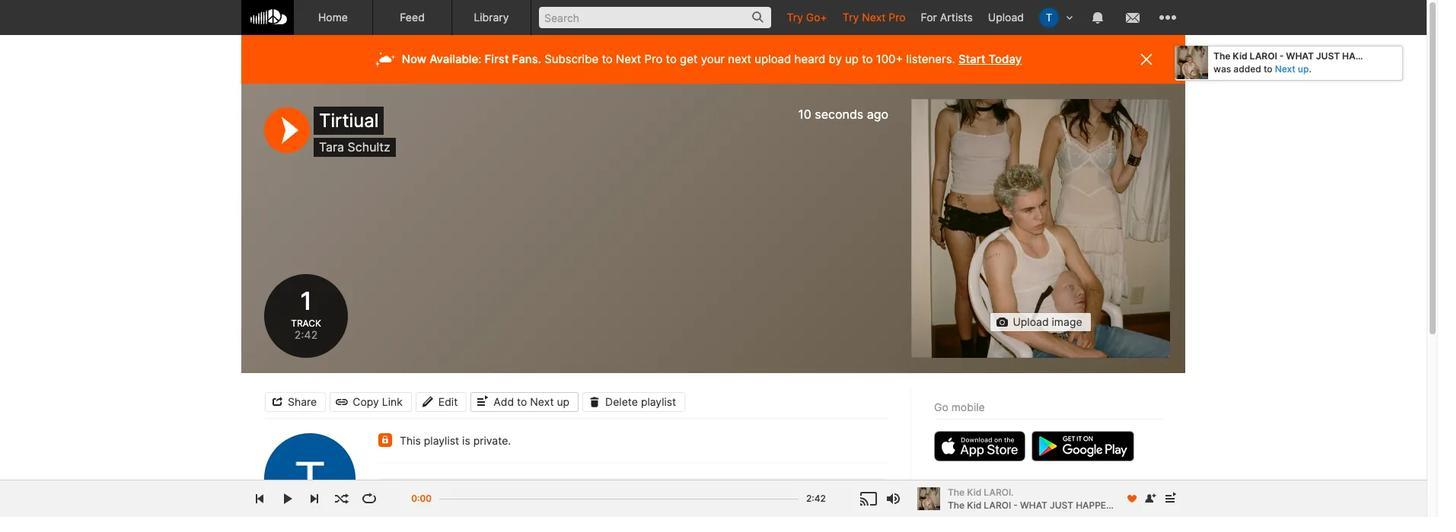 Task type: vqa. For each thing, say whether or not it's contained in the screenshot.
2023 within octobersveryown For All The Dogs Album · 2023
no



Task type: locate. For each thing, give the bounding box(es) containing it.
laroi.
[[984, 486, 1014, 498]]

happened inside the kid laroi. the kid laroi - what just happened
[[1076, 499, 1126, 511]]

1 horizontal spatial try
[[843, 11, 859, 24]]

what inside 'the kid laroi - what just happened was added to next up .'
[[1287, 50, 1315, 62]]

try for try go+
[[787, 11, 803, 24]]

the kid laroi - what just happened element
[[918, 487, 941, 510]]

what
[[1287, 50, 1315, 62], [1021, 499, 1048, 511]]

tirtiual tara schultz
[[319, 110, 391, 155]]

available:
[[430, 52, 482, 66]]

0 horizontal spatial just
[[1050, 499, 1074, 511]]

1 vertical spatial the
[[948, 486, 965, 498]]

0 vertical spatial -
[[1280, 50, 1284, 62]]

- up next up
[[1280, 50, 1284, 62]]

0 horizontal spatial happened
[[1076, 499, 1126, 511]]

what up next up
[[1287, 50, 1315, 62]]

add to next up
[[494, 395, 570, 408]]

just inside the kid laroi. the kid laroi - what just happened
[[1050, 499, 1074, 511]]

laroi up "added"
[[1250, 50, 1278, 62]]

1 vertical spatial playlist
[[424, 434, 459, 447]]

cookie policy
[[1010, 497, 1069, 509]]

start
[[959, 52, 986, 66]]

playlist for this
[[424, 434, 459, 447]]

0 horizontal spatial -
[[1014, 499, 1018, 511]]

upload image
[[1013, 315, 1083, 328]]

copy link button
[[330, 392, 412, 412]]

next inside button
[[530, 395, 554, 408]]

1 vertical spatial what
[[1021, 499, 1048, 511]]

upload for upload
[[988, 11, 1024, 24]]

up right the by
[[845, 52, 859, 66]]

1 horizontal spatial just
[[1317, 50, 1341, 62]]

0 horizontal spatial 2:42
[[294, 329, 318, 342]]

get
[[680, 52, 698, 66]]

kid right the legal
[[967, 499, 982, 511]]

2 try from the left
[[843, 11, 859, 24]]

progress bar
[[439, 491, 799, 516]]

0 horizontal spatial next
[[530, 395, 554, 408]]

1 horizontal spatial cookie
[[1079, 497, 1109, 509]]

0 vertical spatial happened
[[1343, 50, 1393, 62]]

tara schultz's avatar element down share
[[264, 433, 356, 517]]

try right go+
[[843, 11, 859, 24]]

- down the kid laroi. link
[[1014, 499, 1018, 511]]

share
[[288, 395, 317, 408]]

the left privacy
[[948, 499, 965, 511]]

pro left for
[[889, 11, 906, 24]]

ago
[[867, 107, 889, 122]]

try left go+
[[787, 11, 803, 24]]

1 vertical spatial 2:42
[[807, 493, 826, 504]]

0 vertical spatial tara schultz's avatar element
[[1040, 8, 1059, 27]]

tara
[[319, 139, 344, 155]]

to right add
[[517, 395, 527, 408]]

to left "get"
[[666, 52, 677, 66]]

just
[[1317, 50, 1341, 62], [1050, 499, 1074, 511]]

up left delete
[[557, 395, 570, 408]]

1 horizontal spatial next
[[616, 52, 642, 66]]

home
[[318, 11, 348, 24]]

2 horizontal spatial next
[[862, 11, 886, 24]]

0 vertical spatial upload
[[988, 11, 1024, 24]]

upload up today
[[988, 11, 1024, 24]]

listeners.
[[907, 52, 956, 66]]

1 try from the left
[[787, 11, 803, 24]]

to right "added"
[[1264, 63, 1273, 74]]

start today link
[[959, 52, 1022, 66]]

try for try next pro
[[843, 11, 859, 24]]

1 horizontal spatial playlist
[[641, 395, 677, 408]]

0 horizontal spatial pro
[[645, 52, 663, 66]]

1 horizontal spatial laroi
[[1250, 50, 1278, 62]]

upload for upload image
[[1013, 315, 1049, 328]]

upload left image at the bottom right of the page
[[1013, 315, 1049, 328]]

tirtiual
[[319, 110, 379, 132]]

0 vertical spatial just
[[1317, 50, 1341, 62]]

kid inside 'the kid laroi - what just happened was added to next up .'
[[1233, 50, 1248, 62]]

the
[[1214, 50, 1231, 62], [948, 486, 965, 498], [948, 499, 965, 511]]

try next pro link
[[835, 0, 914, 34]]

1 horizontal spatial -
[[1280, 50, 1284, 62]]

today
[[989, 52, 1022, 66]]

2 vertical spatial next
[[530, 395, 554, 408]]

0 horizontal spatial tara schultz's avatar element
[[264, 433, 356, 517]]

cookie manager link
[[1079, 497, 1150, 509]]

privacy link
[[968, 497, 1000, 509]]

1 vertical spatial next
[[616, 52, 642, 66]]

1 vertical spatial laroi
[[984, 499, 1012, 511]]

1 vertical spatial -
[[1014, 499, 1018, 511]]

link
[[382, 395, 403, 408]]

tara schultz's avatar element right upload link
[[1040, 8, 1059, 27]]

playlist
[[641, 395, 677, 408], [424, 434, 459, 447]]

upload inside button
[[1013, 315, 1049, 328]]

feed
[[400, 11, 425, 24]]

just inside 'the kid laroi - what just happened was added to next up .'
[[1317, 50, 1341, 62]]

0 vertical spatial laroi
[[1250, 50, 1278, 62]]

cookie policy link
[[1010, 497, 1069, 509]]

what down the kid laroi. link
[[1021, 499, 1048, 511]]

1 vertical spatial up
[[557, 395, 570, 408]]

mobile
[[952, 401, 985, 414]]

0 horizontal spatial what
[[1021, 499, 1048, 511]]

first
[[485, 52, 509, 66]]

1 cookie from the left
[[1010, 497, 1040, 509]]

subscribe
[[545, 52, 599, 66]]

share button
[[265, 392, 326, 412]]

kid up "added"
[[1233, 50, 1248, 62]]

next down search search field at top
[[616, 52, 642, 66]]

next right add
[[530, 395, 554, 408]]

1 horizontal spatial what
[[1287, 50, 1315, 62]]

now
[[402, 52, 427, 66]]

0 vertical spatial kid
[[1233, 50, 1248, 62]]

happened
[[1343, 50, 1393, 62], [1076, 499, 1126, 511]]

2 vertical spatial kid
[[967, 499, 982, 511]]

home link
[[294, 0, 373, 35]]

0 horizontal spatial cookie
[[1010, 497, 1040, 509]]

1 vertical spatial happened
[[1076, 499, 1126, 511]]

0 vertical spatial the
[[1214, 50, 1231, 62]]

0 horizontal spatial try
[[787, 11, 803, 24]]

10 seconds ago
[[799, 107, 889, 122]]

go+
[[806, 11, 828, 24]]

0 vertical spatial up
[[845, 52, 859, 66]]

0 horizontal spatial laroi
[[984, 499, 1012, 511]]

is
[[462, 434, 471, 447]]

-
[[1280, 50, 1284, 62], [1014, 499, 1018, 511]]

10
[[799, 107, 812, 122]]

playlist right delete
[[641, 395, 677, 408]]

playlist inside button
[[641, 395, 677, 408]]

- inside 'the kid laroi - what just happened was added to next up .'
[[1280, 50, 1284, 62]]

0 vertical spatial pro
[[889, 11, 906, 24]]

0 horizontal spatial playlist
[[424, 434, 459, 447]]

1 horizontal spatial pro
[[889, 11, 906, 24]]

0 vertical spatial next
[[862, 11, 886, 24]]

2:42
[[294, 329, 318, 342], [807, 493, 826, 504]]

tara schultz's avatar element
[[1040, 8, 1059, 27], [264, 433, 356, 517]]

0 vertical spatial what
[[1287, 50, 1315, 62]]

1 vertical spatial kid
[[967, 486, 982, 498]]

the right the kid laroi - what just happened element
[[948, 486, 965, 498]]

cookie for cookie policy
[[1010, 497, 1040, 509]]

upload link
[[981, 0, 1032, 34]]

pro left "get"
[[645, 52, 663, 66]]

laroi down laroi.
[[984, 499, 1012, 511]]

up
[[845, 52, 859, 66], [557, 395, 570, 408]]

try
[[787, 11, 803, 24], [843, 11, 859, 24]]

delete
[[606, 395, 638, 408]]

playlist left is
[[424, 434, 459, 447]]

1 vertical spatial upload
[[1013, 315, 1049, 328]]

up inside button
[[557, 395, 570, 408]]

the inside 'the kid laroi - what just happened was added to next up .'
[[1214, 50, 1231, 62]]

laroi
[[1250, 50, 1278, 62], [984, 499, 1012, 511]]

to inside 'the kid laroi - what just happened was added to next up .'
[[1264, 63, 1273, 74]]

1 vertical spatial just
[[1050, 499, 1074, 511]]

upload
[[988, 11, 1024, 24], [1013, 315, 1049, 328]]

2 cookie from the left
[[1079, 497, 1109, 509]]

kid
[[1233, 50, 1248, 62], [967, 486, 982, 498], [967, 499, 982, 511]]

cookie
[[1010, 497, 1040, 509], [1079, 497, 1109, 509]]

heard
[[795, 52, 826, 66]]

0 vertical spatial playlist
[[641, 395, 677, 408]]

0 vertical spatial 2:42
[[294, 329, 318, 342]]

for artists
[[921, 11, 973, 24]]

0 horizontal spatial up
[[557, 395, 570, 408]]

tirtiual element
[[912, 99, 1171, 358]]

kid left laroi.
[[967, 486, 982, 498]]

the up was
[[1214, 50, 1231, 62]]

to
[[602, 52, 613, 66], [666, 52, 677, 66], [862, 52, 873, 66], [1264, 63, 1273, 74], [517, 395, 527, 408]]

None search field
[[532, 0, 780, 34]]

next up '100+'
[[862, 11, 886, 24]]

1 horizontal spatial happened
[[1343, 50, 1393, 62]]

now available: first fans. subscribe to next pro to get your next upload heard by up to 100+ listeners. start today
[[402, 52, 1022, 66]]



Task type: describe. For each thing, give the bounding box(es) containing it.
private.
[[473, 434, 511, 447]]

- inside the kid laroi. the kid laroi - what just happened
[[1014, 499, 1018, 511]]

kid for laroi
[[1233, 50, 1248, 62]]

legal
[[935, 497, 958, 509]]

seconds
[[815, 107, 864, 122]]

was
[[1214, 63, 1232, 74]]

0:00
[[412, 493, 432, 504]]

feed link
[[373, 0, 452, 35]]

go
[[935, 401, 949, 414]]

kid for laroi.
[[967, 486, 982, 498]]

edit
[[439, 395, 458, 408]]

what inside the kid laroi. the kid laroi - what just happened
[[1021, 499, 1048, 511]]

the for the kid laroi. the kid laroi - what just happened
[[948, 486, 965, 498]]

to right subscribe
[[602, 52, 613, 66]]

library
[[474, 11, 509, 24]]

library link
[[452, 0, 532, 35]]

the kid laroi. the kid laroi - what just happened
[[948, 486, 1126, 511]]

100+
[[876, 52, 904, 66]]

delete playlist button
[[583, 392, 686, 412]]

add to next up button
[[471, 392, 579, 412]]

for
[[921, 11, 937, 24]]

laroi inside the kid laroi. the kid laroi - what just happened
[[984, 499, 1012, 511]]

1 horizontal spatial tara schultz's avatar element
[[1040, 8, 1059, 27]]

copy link
[[353, 395, 403, 408]]

upload image button
[[990, 312, 1092, 332]]

the kid laroi - what just happened was added to next up .
[[1214, 50, 1393, 74]]

next up link
[[1276, 63, 1310, 74]]

added
[[1234, 63, 1262, 74]]

1 horizontal spatial 2:42
[[807, 493, 826, 504]]

go mobile
[[935, 401, 985, 414]]

pro inside try next pro link
[[889, 11, 906, 24]]

laroi inside 'the kid laroi - what just happened was added to next up .'
[[1250, 50, 1278, 62]]

the for the kid laroi - what just happened was added to next up .
[[1214, 50, 1231, 62]]

this playlist is private.
[[400, 434, 511, 447]]

playlist for delete
[[641, 395, 677, 408]]

cookie for cookie manager
[[1079, 497, 1109, 509]]

track
[[291, 317, 321, 329]]

edit button
[[416, 392, 467, 412]]

your
[[701, 52, 725, 66]]

delete playlist
[[606, 395, 677, 408]]

tara schultz link
[[319, 139, 391, 155]]

1
[[298, 286, 314, 316]]

artists
[[940, 11, 973, 24]]

try next pro
[[843, 11, 906, 24]]

privacy
[[968, 497, 1000, 509]]

.
[[1310, 63, 1312, 74]]

1 horizontal spatial up
[[845, 52, 859, 66]]

schultz
[[348, 139, 391, 155]]

copy
[[353, 395, 379, 408]]

next up image
[[1162, 490, 1180, 508]]

legal link
[[935, 497, 958, 509]]

by
[[829, 52, 842, 66]]

1 track 2:42
[[291, 286, 321, 342]]

the kid laroi - what just happened link
[[948, 499, 1126, 512]]

this
[[400, 434, 421, 447]]

next up
[[1276, 63, 1310, 74]]

next
[[728, 52, 752, 66]]

2 vertical spatial the
[[948, 499, 965, 511]]

to left '100+'
[[862, 52, 873, 66]]

image
[[1052, 315, 1083, 328]]

fans.
[[512, 52, 542, 66]]

1 vertical spatial pro
[[645, 52, 663, 66]]

policy
[[1043, 497, 1069, 509]]

the kid laroi. link
[[948, 486, 1118, 499]]

try go+
[[787, 11, 828, 24]]

happened inside 'the kid laroi - what just happened was added to next up .'
[[1343, 50, 1393, 62]]

add
[[494, 395, 514, 408]]

Search search field
[[539, 7, 772, 28]]

for artists link
[[914, 0, 981, 34]]

to inside button
[[517, 395, 527, 408]]

1 vertical spatial tara schultz's avatar element
[[264, 433, 356, 517]]

try go+ link
[[780, 0, 835, 34]]

cookie manager
[[1079, 497, 1150, 509]]

2:42 inside 1 track 2:42
[[294, 329, 318, 342]]

upload
[[755, 52, 792, 66]]

manager
[[1111, 497, 1150, 509]]



